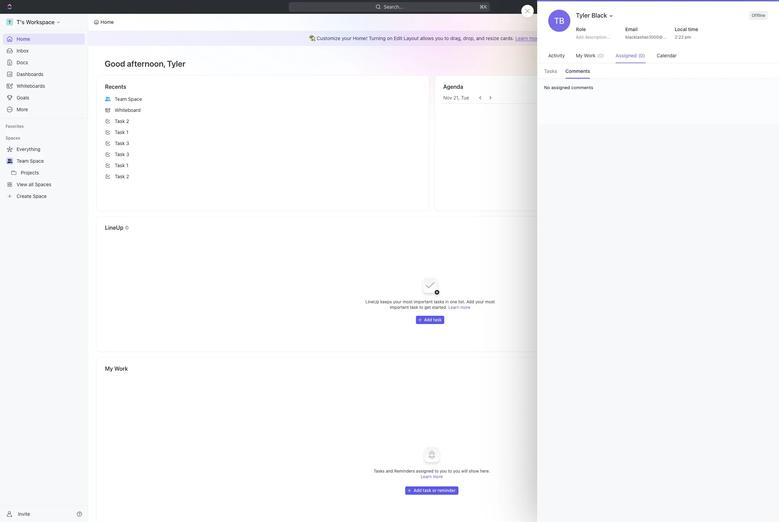 Task type: describe. For each thing, give the bounding box(es) containing it.
comments
[[566, 68, 591, 74]]

layout
[[404, 35, 419, 41]]

you left will
[[454, 469, 461, 474]]

whiteboard link
[[102, 105, 424, 116]]

local
[[675, 26, 687, 32]]

t's workspace, , element
[[6, 19, 13, 26]]

lineup keeps your most important tasks in one list. add your most important task to get started.
[[366, 299, 495, 310]]

projects
[[21, 170, 39, 176]]

recents
[[105, 84, 126, 90]]

2 vertical spatial space
[[33, 193, 47, 199]]

tree inside 'sidebar' navigation
[[3, 144, 85, 202]]

nov
[[444, 95, 452, 101]]

2 horizontal spatial your
[[476, 299, 484, 305]]

‎task 2 link
[[102, 171, 424, 182]]

goals link
[[3, 92, 85, 103]]

1 vertical spatial tyler
[[167, 59, 186, 68]]

keeps
[[381, 299, 392, 305]]

allows
[[420, 35, 434, 41]]

here.
[[481, 469, 491, 474]]

my for my work (0)
[[576, 53, 583, 58]]

add inside role add description...
[[576, 35, 584, 40]]

everything link
[[3, 144, 84, 155]]

learn more link for my work
[[421, 474, 443, 480]]

projects link
[[21, 167, 84, 178]]

2 task 3 from the top
[[115, 151, 129, 157]]

you up 'reminder'
[[440, 469, 447, 474]]

local time 2:22 pm
[[675, 26, 699, 40]]

tasks for tasks
[[545, 68, 558, 74]]

blacklashes1000@gmail.com
[[626, 35, 684, 40]]

2 horizontal spatial learn more link
[[516, 35, 541, 41]]

1 vertical spatial spaces
[[35, 182, 51, 187]]

0 vertical spatial home
[[101, 19, 114, 25]]

add inside lineup keeps your most important tasks in one list. add your most important task to get started.
[[467, 299, 475, 305]]

favorites button
[[3, 122, 27, 131]]

2 (0) from the left
[[639, 53, 646, 58]]

role add description...
[[576, 26, 611, 40]]

role
[[576, 26, 586, 32]]

1 horizontal spatial assigned
[[552, 85, 571, 90]]

agenda
[[444, 84, 464, 90]]

home link
[[3, 34, 85, 45]]

‎task 2
[[115, 174, 129, 179]]

list.
[[459, 299, 466, 305]]

2 for task 2
[[126, 118, 129, 124]]

create
[[17, 193, 31, 199]]

0 horizontal spatial team space link
[[17, 156, 84, 167]]

1 most from the left
[[403, 299, 413, 305]]

assigned (0)
[[616, 53, 646, 58]]

my work (0)
[[576, 53, 604, 58]]

t's workspace
[[17, 19, 55, 25]]

cards.
[[501, 35, 515, 41]]

add task button
[[416, 316, 445, 324]]

task 1 link
[[102, 127, 424, 138]]

task 1
[[115, 129, 129, 135]]

1 horizontal spatial tyler
[[576, 12, 591, 19]]

nov 21, tue button
[[444, 95, 470, 101]]

user group image
[[105, 97, 111, 101]]

search...
[[384, 4, 404, 10]]

to left drag, at the top right
[[445, 35, 449, 41]]

offline
[[752, 13, 766, 18]]

🏡
[[310, 35, 316, 41]]

or
[[433, 488, 437, 493]]

team space inside 'sidebar' navigation
[[17, 158, 44, 164]]

reminders
[[395, 469, 415, 474]]

view all spaces link
[[3, 179, 84, 190]]

add inside dropdown button
[[424, 317, 432, 323]]

my work
[[105, 366, 128, 372]]

whiteboards
[[17, 83, 45, 89]]

🏡 customize your home! turning on edit layout allows you to drag, drop, and resize cards. learn more
[[310, 35, 541, 41]]

get
[[425, 305, 431, 310]]

to up add task or reminder
[[435, 469, 439, 474]]

more
[[17, 107, 28, 112]]

more inside tasks and reminders assigned to you to you will show here. learn more
[[433, 474, 443, 480]]

0 vertical spatial space
[[128, 96, 142, 102]]

upgrade link
[[685, 2, 718, 12]]

new
[[731, 4, 741, 10]]

inbox
[[17, 48, 29, 54]]

description...
[[585, 35, 611, 40]]

t's
[[17, 19, 25, 25]]

user group image
[[7, 159, 12, 163]]

docs link
[[3, 57, 85, 68]]

add task or reminder button
[[406, 487, 459, 495]]

1 vertical spatial important
[[390, 305, 409, 310]]

add task or reminder
[[414, 488, 456, 493]]

tb
[[555, 16, 565, 26]]

to inside lineup keeps your most important tasks in one list. add your most important task to get started.
[[420, 305, 424, 310]]

dashboards link
[[3, 69, 85, 80]]

show
[[469, 469, 479, 474]]

time
[[689, 26, 699, 32]]

add task button
[[416, 316, 445, 324]]

your for keeps
[[393, 299, 402, 305]]

everything
[[17, 146, 40, 152]]

docs
[[17, 59, 28, 65]]

good afternoon, tyler
[[105, 59, 186, 68]]

my for my work
[[105, 366, 113, 372]]

1 vertical spatial more
[[461, 305, 471, 310]]

nov 21, tue
[[444, 95, 470, 101]]

2 task 3 link from the top
[[102, 149, 424, 160]]

manage cards
[[736, 19, 769, 25]]

tasks
[[434, 299, 445, 305]]

1 horizontal spatial team
[[115, 96, 127, 102]]

and inside tasks and reminders assigned to you to you will show here. learn more
[[386, 469, 393, 474]]

2 most from the left
[[486, 299, 495, 305]]

your for customize
[[342, 35, 352, 41]]

email
[[626, 26, 638, 32]]

task for task 1 link
[[115, 129, 125, 135]]

create space
[[17, 193, 47, 199]]

assigned
[[616, 53, 637, 58]]

‎task for ‎task 1
[[115, 163, 125, 168]]

tyler black
[[576, 12, 608, 19]]

0 vertical spatial team space
[[115, 96, 142, 102]]

one
[[450, 299, 458, 305]]



Task type: vqa. For each thing, say whether or not it's contained in the screenshot.
second jjbmd image
no



Task type: locate. For each thing, give the bounding box(es) containing it.
sidebar navigation
[[0, 14, 90, 523]]

0 horizontal spatial learn
[[421, 474, 432, 480]]

to
[[445, 35, 449, 41], [420, 305, 424, 310], [435, 469, 439, 474], [448, 469, 452, 474]]

you
[[436, 35, 444, 41], [440, 469, 447, 474], [454, 469, 461, 474]]

‎task for ‎task 2
[[115, 174, 125, 179]]

more
[[530, 35, 541, 41], [461, 305, 471, 310], [433, 474, 443, 480]]

home inside 'sidebar' navigation
[[17, 36, 30, 42]]

learn
[[516, 35, 528, 41], [449, 305, 460, 310], [421, 474, 432, 480]]

‎task inside ‎task 1 link
[[115, 163, 125, 168]]

and right drop,
[[477, 35, 485, 41]]

0 vertical spatial 1
[[126, 129, 129, 135]]

team space up projects
[[17, 158, 44, 164]]

spaces down favorites button
[[6, 136, 20, 141]]

resize
[[486, 35, 500, 41]]

view
[[17, 182, 27, 187]]

0 horizontal spatial task
[[410, 305, 419, 310]]

task down task 1
[[115, 140, 125, 146]]

more up add task or reminder
[[433, 474, 443, 480]]

task 3 up ‎task 1 on the top left
[[115, 151, 129, 157]]

your left 'home!'
[[342, 35, 352, 41]]

team right user group image
[[17, 158, 29, 164]]

1 task from the top
[[115, 118, 125, 124]]

tyler right afternoon, at the left top
[[167, 59, 186, 68]]

1 horizontal spatial and
[[477, 35, 485, 41]]

drop,
[[464, 35, 475, 41]]

1 for task 1
[[126, 129, 129, 135]]

1 horizontal spatial (0)
[[639, 53, 646, 58]]

calendar
[[657, 53, 677, 58]]

started.
[[432, 305, 448, 310]]

tree
[[3, 144, 85, 202]]

1 vertical spatial 3
[[126, 151, 129, 157]]

1 vertical spatial learn more link
[[449, 305, 471, 310]]

task up ‎task 1 on the top left
[[115, 151, 125, 157]]

1 vertical spatial task
[[434, 317, 442, 323]]

work for my work
[[114, 366, 128, 372]]

1 vertical spatial my
[[105, 366, 113, 372]]

1 horizontal spatial lineup
[[366, 299, 379, 305]]

on
[[387, 35, 393, 41]]

1 (0) from the left
[[598, 53, 604, 58]]

tyler up role
[[576, 12, 591, 19]]

2 vertical spatial learn more link
[[421, 474, 443, 480]]

1 for ‎task 1
[[126, 163, 129, 168]]

1 up ‎task 2
[[126, 163, 129, 168]]

manage
[[736, 19, 755, 25]]

1 vertical spatial team
[[17, 158, 29, 164]]

0 horizontal spatial more
[[433, 474, 443, 480]]

learn right cards.
[[516, 35, 528, 41]]

important
[[414, 299, 433, 305], [390, 305, 409, 310]]

cards
[[756, 19, 769, 25]]

more button
[[3, 104, 85, 115]]

(0)
[[598, 53, 604, 58], [639, 53, 646, 58]]

task for task 2 link
[[115, 118, 125, 124]]

2 horizontal spatial learn
[[516, 35, 528, 41]]

your right keeps
[[393, 299, 402, 305]]

add left the or in the right bottom of the page
[[414, 488, 422, 493]]

0 vertical spatial task 3
[[115, 140, 129, 146]]

0 vertical spatial tasks
[[545, 68, 558, 74]]

you right 'allows'
[[436, 35, 444, 41]]

task for add task or reminder
[[423, 488, 432, 493]]

tasks inside tasks and reminders assigned to you to you will show here. learn more
[[374, 469, 385, 474]]

task down task 2
[[115, 129, 125, 135]]

space down view all spaces link
[[33, 193, 47, 199]]

0 horizontal spatial spaces
[[6, 136, 20, 141]]

1 horizontal spatial important
[[414, 299, 433, 305]]

tasks down the activity
[[545, 68, 558, 74]]

1 horizontal spatial task
[[423, 488, 432, 493]]

‎task 1
[[115, 163, 129, 168]]

spaces up create space link
[[35, 182, 51, 187]]

1 horizontal spatial most
[[486, 299, 495, 305]]

task 2
[[115, 118, 129, 124]]

1 horizontal spatial tasks
[[545, 68, 558, 74]]

whiteboard
[[115, 107, 141, 113]]

learn more
[[449, 305, 471, 310]]

4 task from the top
[[115, 151, 125, 157]]

no assigned comments
[[545, 85, 594, 90]]

0 vertical spatial team
[[115, 96, 127, 102]]

2 down whiteboard
[[126, 118, 129, 124]]

learn more link
[[516, 35, 541, 41], [449, 305, 471, 310], [421, 474, 443, 480]]

assigned right 'reminders' at bottom right
[[416, 469, 434, 474]]

goals
[[17, 95, 29, 101]]

2 vertical spatial learn
[[421, 474, 432, 480]]

manage cards button
[[732, 17, 774, 28]]

1 down task 2
[[126, 129, 129, 135]]

team space link up projects "link"
[[17, 156, 84, 167]]

3 down task 1
[[126, 140, 129, 146]]

task for add task
[[434, 317, 442, 323]]

upgrade
[[695, 4, 715, 10]]

more down list.
[[461, 305, 471, 310]]

assigned inside tasks and reminders assigned to you to you will show here. learn more
[[416, 469, 434, 474]]

edit
[[394, 35, 403, 41]]

1 vertical spatial tasks
[[374, 469, 385, 474]]

tree containing everything
[[3, 144, 85, 202]]

1 horizontal spatial work
[[585, 53, 596, 58]]

0 vertical spatial work
[[585, 53, 596, 58]]

2 2 from the top
[[126, 174, 129, 179]]

customize
[[317, 35, 341, 41]]

team space link up task 2 link
[[102, 94, 424, 105]]

task 3 link down task 2 link
[[102, 138, 424, 149]]

lineup for lineup keeps your most important tasks in one list. add your most important task to get started.
[[366, 299, 379, 305]]

favorites
[[6, 124, 24, 129]]

1 vertical spatial lineup
[[366, 299, 379, 305]]

your right list.
[[476, 299, 484, 305]]

add down get
[[424, 317, 432, 323]]

more right cards.
[[530, 35, 541, 41]]

2 task from the top
[[115, 129, 125, 135]]

0 horizontal spatial and
[[386, 469, 393, 474]]

tasks left 'reminders' at bottom right
[[374, 469, 385, 474]]

1 3 from the top
[[126, 140, 129, 146]]

task 2 link
[[102, 116, 424, 127]]

1 vertical spatial team space link
[[17, 156, 84, 167]]

2:22
[[675, 35, 684, 40]]

1 1 from the top
[[126, 129, 129, 135]]

1 vertical spatial home
[[17, 36, 30, 42]]

important up get
[[414, 299, 433, 305]]

1 horizontal spatial more
[[461, 305, 471, 310]]

2 down ‎task 1 on the top left
[[126, 174, 129, 179]]

learn inside tasks and reminders assigned to you to you will show here. learn more
[[421, 474, 432, 480]]

0 vertical spatial important
[[414, 299, 433, 305]]

1 vertical spatial 2
[[126, 174, 129, 179]]

0 horizontal spatial assigned
[[416, 469, 434, 474]]

1 horizontal spatial spaces
[[35, 182, 51, 187]]

task for first task 3 link
[[115, 140, 125, 146]]

task down started.
[[434, 317, 442, 323]]

invite
[[18, 511, 30, 517]]

1 horizontal spatial home
[[101, 19, 114, 25]]

0 vertical spatial lineup
[[105, 225, 123, 231]]

task for 2nd task 3 link
[[115, 151, 125, 157]]

task
[[115, 118, 125, 124], [115, 129, 125, 135], [115, 140, 125, 146], [115, 151, 125, 157]]

team space up whiteboard
[[115, 96, 142, 102]]

create space link
[[3, 191, 84, 202]]

2 horizontal spatial task
[[434, 317, 442, 323]]

tasks and reminders assigned to you to you will show here. learn more
[[374, 469, 491, 480]]

lineup
[[105, 225, 123, 231], [366, 299, 379, 305]]

1
[[126, 129, 129, 135], [126, 163, 129, 168]]

most right keeps
[[403, 299, 413, 305]]

0 vertical spatial tyler
[[576, 12, 591, 19]]

1 ‎task from the top
[[115, 163, 125, 168]]

black
[[592, 12, 608, 19]]

0 vertical spatial assigned
[[552, 85, 571, 90]]

view all spaces
[[17, 182, 51, 187]]

to left will
[[448, 469, 452, 474]]

assigned right no
[[552, 85, 571, 90]]

‎task inside ‎task 2 link
[[115, 174, 125, 179]]

add right list.
[[467, 299, 475, 305]]

task inside lineup keeps your most important tasks in one list. add your most important task to get started.
[[410, 305, 419, 310]]

0 vertical spatial learn more link
[[516, 35, 541, 41]]

learn more link up add task or reminder button
[[421, 474, 443, 480]]

team right user group icon
[[115, 96, 127, 102]]

0 vertical spatial 3
[[126, 140, 129, 146]]

most right list.
[[486, 299, 495, 305]]

home!
[[353, 35, 368, 41]]

email blacklashes1000@gmail.com
[[626, 26, 684, 40]]

1 vertical spatial assigned
[[416, 469, 434, 474]]

add description... button
[[574, 33, 619, 41]]

team inside 'sidebar' navigation
[[17, 158, 29, 164]]

0 horizontal spatial team space
[[17, 158, 44, 164]]

0 horizontal spatial important
[[390, 305, 409, 310]]

1 2 from the top
[[126, 118, 129, 124]]

in
[[446, 299, 449, 305]]

to left get
[[420, 305, 424, 310]]

2 for ‎task 2
[[126, 174, 129, 179]]

0 vertical spatial ‎task
[[115, 163, 125, 168]]

learn more link right cards.
[[516, 35, 541, 41]]

0 vertical spatial 2
[[126, 118, 129, 124]]

tasks
[[545, 68, 558, 74], [374, 469, 385, 474]]

0 horizontal spatial lineup
[[105, 225, 123, 231]]

1 horizontal spatial learn
[[449, 305, 460, 310]]

1 vertical spatial and
[[386, 469, 393, 474]]

1 vertical spatial space
[[30, 158, 44, 164]]

0 horizontal spatial tasks
[[374, 469, 385, 474]]

1 vertical spatial team space
[[17, 158, 44, 164]]

space down everything link
[[30, 158, 44, 164]]

0 horizontal spatial work
[[114, 366, 128, 372]]

task up task 1
[[115, 118, 125, 124]]

tue
[[461, 95, 470, 101]]

1 horizontal spatial team space link
[[102, 94, 424, 105]]

spaces
[[6, 136, 20, 141], [35, 182, 51, 187]]

2
[[126, 118, 129, 124], [126, 174, 129, 179]]

task inside dropdown button
[[434, 317, 442, 323]]

0 horizontal spatial home
[[17, 36, 30, 42]]

1 horizontal spatial team space
[[115, 96, 142, 102]]

1 task 3 link from the top
[[102, 138, 424, 149]]

reminder
[[438, 488, 456, 493]]

assigned
[[552, 85, 571, 90], [416, 469, 434, 474]]

‎task up ‎task 2
[[115, 163, 125, 168]]

afternoon,
[[127, 59, 165, 68]]

task left get
[[410, 305, 419, 310]]

3 up ‎task 1 on the top left
[[126, 151, 129, 157]]

0 vertical spatial spaces
[[6, 136, 20, 141]]

0 horizontal spatial (0)
[[598, 53, 604, 58]]

lineup for lineup
[[105, 225, 123, 231]]

0 vertical spatial task
[[410, 305, 419, 310]]

important down keeps
[[390, 305, 409, 310]]

add down role
[[576, 35, 584, 40]]

1 vertical spatial 1
[[126, 163, 129, 168]]

0 vertical spatial more
[[530, 35, 541, 41]]

0 horizontal spatial most
[[403, 299, 413, 305]]

0 horizontal spatial learn more link
[[421, 474, 443, 480]]

‎task 1 link
[[102, 160, 424, 171]]

0 vertical spatial team space link
[[102, 94, 424, 105]]

1 vertical spatial learn
[[449, 305, 460, 310]]

2 3 from the top
[[126, 151, 129, 157]]

1 horizontal spatial learn more link
[[449, 305, 471, 310]]

0 horizontal spatial your
[[342, 35, 352, 41]]

2 horizontal spatial more
[[530, 35, 541, 41]]

and left 'reminders' at bottom right
[[386, 469, 393, 474]]

1 vertical spatial work
[[114, 366, 128, 372]]

inbox link
[[3, 45, 85, 56]]

1 vertical spatial task 3
[[115, 151, 129, 157]]

task 3 down task 1
[[115, 140, 129, 146]]

1 horizontal spatial my
[[576, 53, 583, 58]]

0 vertical spatial and
[[477, 35, 485, 41]]

1 vertical spatial ‎task
[[115, 174, 125, 179]]

3 task from the top
[[115, 140, 125, 146]]

no
[[545, 85, 551, 90]]

new button
[[721, 1, 745, 12]]

(0) down description... at the right of page
[[598, 53, 604, 58]]

2 vertical spatial task
[[423, 488, 432, 493]]

work
[[585, 53, 596, 58], [114, 366, 128, 372]]

0 horizontal spatial my
[[105, 366, 113, 372]]

tyler
[[576, 12, 591, 19], [167, 59, 186, 68]]

0 vertical spatial my
[[576, 53, 583, 58]]

0 horizontal spatial team
[[17, 158, 29, 164]]

add task
[[424, 317, 442, 323]]

will
[[462, 469, 468, 474]]

learn down one
[[449, 305, 460, 310]]

all
[[29, 182, 34, 187]]

your
[[342, 35, 352, 41], [393, 299, 402, 305], [476, 299, 484, 305]]

1 horizontal spatial your
[[393, 299, 402, 305]]

learn more link for lineup
[[449, 305, 471, 310]]

‎task
[[115, 163, 125, 168], [115, 174, 125, 179]]

work for my work (0)
[[585, 53, 596, 58]]

2 vertical spatial more
[[433, 474, 443, 480]]

learn up add task or reminder button
[[421, 474, 432, 480]]

‎task down ‎task 1 on the top left
[[115, 174, 125, 179]]

0 vertical spatial learn
[[516, 35, 528, 41]]

task 3 link down task 1 link
[[102, 149, 424, 160]]

t
[[8, 20, 11, 25]]

my
[[576, 53, 583, 58], [105, 366, 113, 372]]

1 task 3 from the top
[[115, 140, 129, 146]]

lineup inside lineup keeps your most important tasks in one list. add your most important task to get started.
[[366, 299, 379, 305]]

learn more link down list.
[[449, 305, 471, 310]]

2 ‎task from the top
[[115, 174, 125, 179]]

team space link
[[102, 94, 424, 105], [17, 156, 84, 167]]

0 horizontal spatial tyler
[[167, 59, 186, 68]]

2 1 from the top
[[126, 163, 129, 168]]

workspace
[[26, 19, 55, 25]]

task left the or in the right bottom of the page
[[423, 488, 432, 493]]

tasks for tasks and reminders assigned to you to you will show here. learn more
[[374, 469, 385, 474]]

space up whiteboard
[[128, 96, 142, 102]]

(0) right assigned
[[639, 53, 646, 58]]



